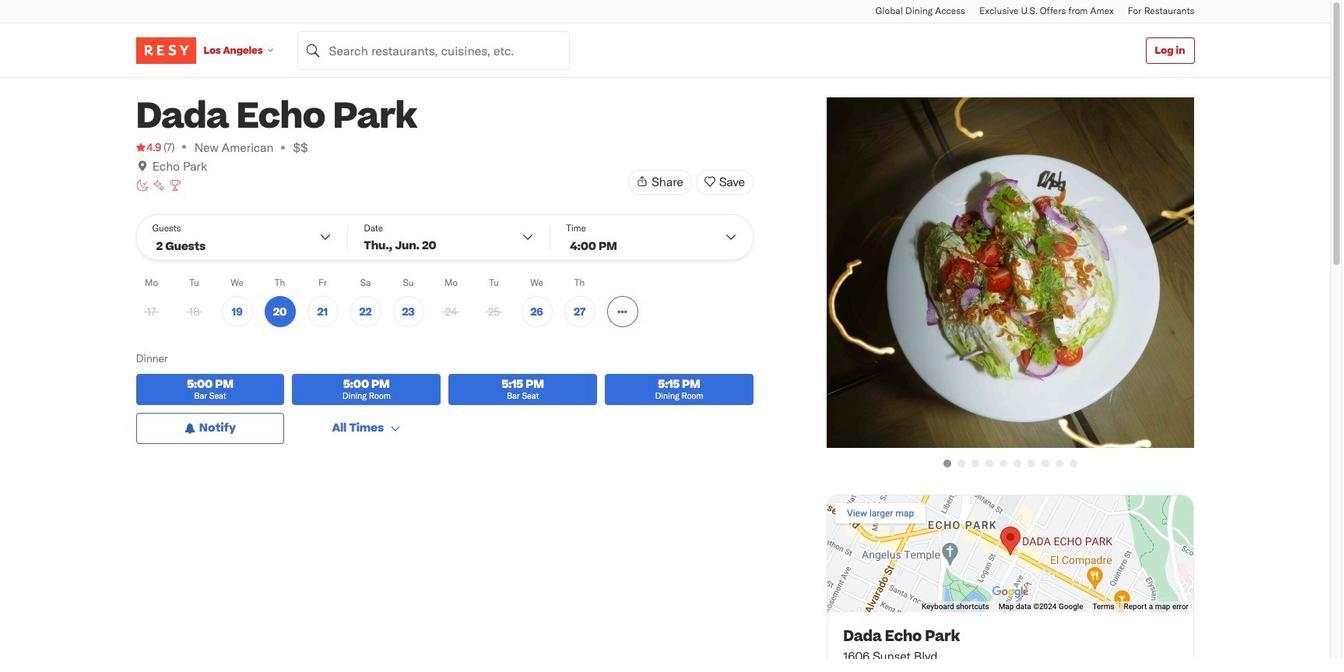 Task type: locate. For each thing, give the bounding box(es) containing it.
4.9 out of 5 stars image
[[136, 139, 161, 155]]

None field
[[297, 31, 570, 70]]

Search restaurants, cuisines, etc. text field
[[297, 31, 570, 70]]



Task type: vqa. For each thing, say whether or not it's contained in the screenshot.
4.9 out of 5 stars image
yes



